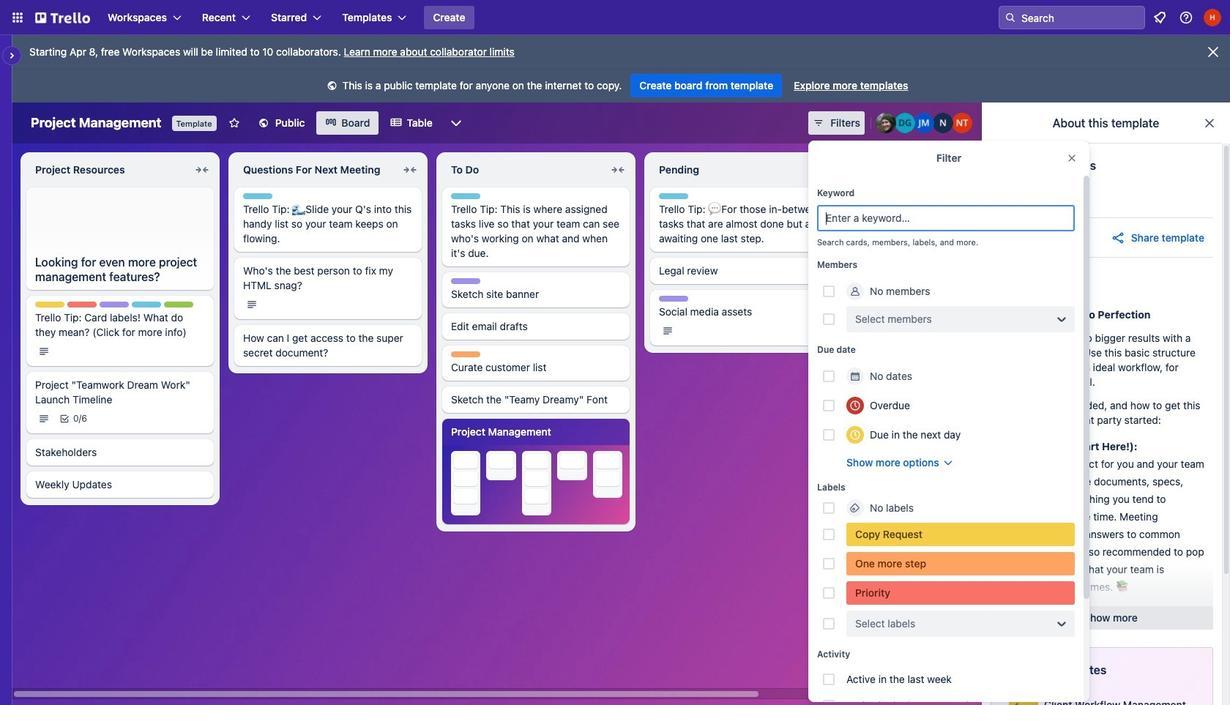 Task type: vqa. For each thing, say whether or not it's contained in the screenshot.
1st Collapse list icon from the right
yes



Task type: describe. For each thing, give the bounding box(es) containing it.
primary element
[[0, 0, 1230, 35]]

search image
[[1005, 12, 1016, 23]]

caity (caity) image
[[876, 113, 896, 133]]

Enter a keyword… text field
[[817, 205, 1075, 231]]

1 collapse list image from the left
[[401, 161, 419, 179]]

nic (nicoletollefson1) image
[[933, 113, 953, 133]]

2 vertical spatial color: orange, title: "one more step" element
[[847, 552, 1075, 576]]

0 vertical spatial color: orange, title: "one more step" element
[[451, 351, 480, 357]]

nicole tang (nicoletang31) image
[[952, 113, 972, 133]]

devan goldstein (devangoldstein2) image
[[895, 113, 915, 133]]

star or unstar board image
[[228, 117, 240, 129]]

jordan mirchev (jordan_mirchev) image
[[914, 113, 934, 133]]

close popover image
[[1066, 152, 1078, 164]]

sm image
[[325, 79, 339, 94]]

back to home image
[[35, 6, 90, 29]]



Task type: locate. For each thing, give the bounding box(es) containing it.
Board name text field
[[23, 111, 169, 135]]

color: sky, title: "trello tip" element
[[243, 193, 272, 199], [451, 193, 480, 199], [659, 193, 688, 199], [132, 301, 161, 307], [867, 308, 896, 313]]

None text field
[[442, 158, 606, 182], [650, 158, 814, 182], [442, 158, 606, 182], [650, 158, 814, 182]]

collapse list image
[[193, 161, 211, 179]]

None text field
[[26, 158, 190, 182], [234, 158, 398, 182], [26, 158, 190, 182], [234, 158, 398, 182]]

collapse list image
[[401, 161, 419, 179], [609, 161, 627, 179]]

customize views image
[[449, 116, 463, 130]]

1 vertical spatial color: orange, title: "one more step" element
[[867, 398, 896, 404]]

1 horizontal spatial collapse list image
[[609, 161, 627, 179]]

open information menu image
[[1179, 10, 1194, 25]]

0 horizontal spatial color: red, title: "priority" element
[[67, 301, 97, 307]]

howard (howard38800628) image
[[1204, 9, 1221, 26]]

0 horizontal spatial color: yellow, title: "copy request" element
[[35, 301, 64, 307]]

1 vertical spatial color: red, title: "priority" element
[[847, 581, 1075, 605]]

color: red, title: "priority" element
[[67, 301, 97, 307], [847, 581, 1075, 605]]

1 horizontal spatial color: red, title: "priority" element
[[847, 581, 1075, 605]]

0 vertical spatial color: yellow, title: "copy request" element
[[35, 301, 64, 307]]

1 horizontal spatial color: yellow, title: "copy request" element
[[847, 523, 1075, 546]]

Search field
[[1016, 7, 1145, 28]]

0 horizontal spatial color: purple, title: "design team" element
[[100, 301, 129, 307]]

2 horizontal spatial color: purple, title: "design team" element
[[659, 296, 688, 302]]

1 vertical spatial color: yellow, title: "copy request" element
[[847, 523, 1075, 546]]

color: orange, title: "one more step" element
[[451, 351, 480, 357], [867, 398, 896, 404], [847, 552, 1075, 576]]

color: lime, title: "halp" element
[[164, 301, 193, 307]]

color: yellow, title: "copy request" element
[[35, 301, 64, 307], [847, 523, 1075, 546]]

0 vertical spatial color: red, title: "priority" element
[[67, 301, 97, 307]]

2 collapse list image from the left
[[609, 161, 627, 179]]

0 horizontal spatial collapse list image
[[401, 161, 419, 179]]

1 horizontal spatial color: purple, title: "design team" element
[[451, 278, 480, 284]]

0 notifications image
[[1151, 9, 1169, 26]]

color: purple, title: "design team" element
[[451, 278, 480, 284], [659, 296, 688, 302], [100, 301, 129, 307]]



